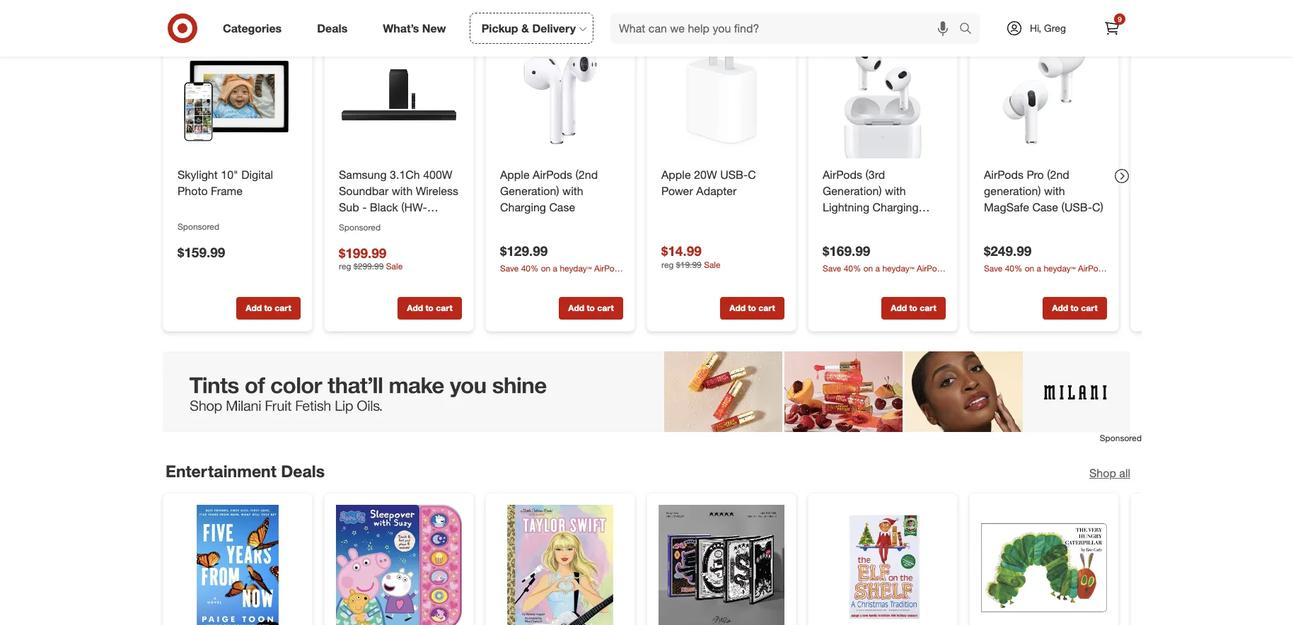 Task type: locate. For each thing, give the bounding box(es) containing it.
charging inside airpods (3rd generation) with lightning charging case
[[873, 200, 919, 214]]

generation)
[[984, 184, 1041, 198]]

case
[[500, 276, 518, 286], [823, 276, 841, 286], [984, 276, 1002, 286]]

2 horizontal spatial airpods
[[984, 168, 1024, 182]]

charging down (3rd at right
[[873, 200, 919, 214]]

case up $129.99 save 40% on a heyday™ airpod case with airpod purchase
[[549, 200, 575, 214]]

0 horizontal spatial reg
[[339, 262, 351, 272]]

taylor swift: a little golden book biography - by  wendy loggia (hardcover) image
[[497, 505, 623, 626]]

case inside the $249.99 save 40% on a heyday™ airpod case with airpod purchase
[[984, 276, 1002, 286]]

airpods inside airpods pro (2nd generation) with magsafe case (usb‑c)
[[984, 168, 1024, 182]]

40% inside the $249.99 save 40% on a heyday™ airpod case with airpod purchase
[[1005, 264, 1023, 274]]

2 case from the left
[[823, 276, 841, 286]]

add to cart
[[246, 303, 291, 314], [407, 303, 453, 314], [568, 303, 614, 314], [730, 303, 775, 314], [891, 303, 937, 314], [1052, 303, 1098, 314]]

40% inside $129.99 save 40% on a heyday™ airpod case with airpod purchase
[[521, 264, 539, 274]]

5 cart from the left
[[920, 303, 937, 314]]

save inside $169.99 save 40% on a heyday™ airpod case with airpod purchase
[[823, 264, 842, 274]]

sale
[[704, 260, 721, 270], [386, 262, 403, 272]]

skylight
[[178, 168, 218, 182]]

1 horizontal spatial charging
[[873, 200, 919, 214]]

4 to from the left
[[748, 303, 756, 314]]

purchase inside the $249.99 save 40% on a heyday™ airpod case with airpod purchase
[[1051, 276, 1086, 286]]

add for $249.99
[[1052, 303, 1069, 314]]

with inside 'apple airpods (2nd generation) with charging case'
[[563, 184, 584, 198]]

(2nd inside 'apple airpods (2nd generation) with charging case'
[[576, 168, 598, 182]]

1 horizontal spatial heyday™
[[883, 264, 915, 274]]

$169.99
[[823, 243, 871, 260]]

new
[[422, 21, 446, 35]]

c
[[748, 168, 756, 182]]

1 horizontal spatial apple
[[662, 168, 691, 182]]

6 cart from the left
[[1081, 303, 1098, 314]]

airpods inside airpods (3rd generation) with lightning charging case
[[823, 168, 863, 182]]

1 horizontal spatial save 40% on a heyday™ airpod case with airpod purchase button
[[823, 263, 946, 286]]

reg for $199.99
[[339, 262, 351, 272]]

case down the $249.99
[[984, 276, 1002, 286]]

case inside $129.99 save 40% on a heyday™ airpod case with airpod purchase
[[500, 276, 518, 286]]

1 case from the left
[[500, 276, 518, 286]]

on down the $249.99
[[1025, 264, 1035, 274]]

skylight 10" digital photo frame
[[178, 168, 273, 198]]

1 generation) from the left
[[500, 184, 559, 198]]

3 to from the left
[[587, 303, 595, 314]]

$249.99 save 40% on a heyday™ airpod case with airpod purchase
[[984, 243, 1104, 286]]

1 a from the left
[[553, 264, 558, 274]]

reg inside $199.99 reg $299.99 sale
[[339, 262, 351, 272]]

save 40% on a heyday™ airpod case with airpod purchase button down $169.99
[[823, 263, 946, 286]]

a inside the $249.99 save 40% on a heyday™ airpod case with airpod purchase
[[1037, 264, 1042, 274]]

0 horizontal spatial a
[[553, 264, 558, 274]]

add
[[246, 303, 262, 314], [407, 303, 423, 314], [568, 303, 585, 314], [730, 303, 746, 314], [891, 303, 907, 314], [1052, 303, 1069, 314]]

0 horizontal spatial on
[[541, 264, 551, 274]]

2 (2nd from the left
[[1047, 168, 1070, 182]]

1 vertical spatial deals
[[281, 462, 325, 481]]

1 horizontal spatial save
[[823, 264, 842, 274]]

case down lightning
[[823, 217, 849, 231]]

3 save from the left
[[984, 264, 1003, 274]]

case for $129.99
[[500, 276, 518, 286]]

sale for $199.99
[[386, 262, 403, 272]]

1 save 40% on a heyday™ airpod case with airpod purchase button from the left
[[500, 263, 623, 286]]

save inside $129.99 save 40% on a heyday™ airpod case with airpod purchase
[[500, 264, 519, 274]]

generation) up $129.99 in the top left of the page
[[500, 184, 559, 198]]

photo
[[178, 184, 208, 198]]

case down $169.99
[[823, 276, 841, 286]]

4 add to cart from the left
[[730, 303, 775, 314]]

&
[[521, 21, 529, 35]]

2 40% from the left
[[844, 264, 861, 274]]

black
[[370, 200, 398, 214]]

1 horizontal spatial generation)
[[823, 184, 882, 198]]

sale right $19.99
[[704, 260, 721, 270]]

2 horizontal spatial purchase
[[1051, 276, 1086, 286]]

samsung 3.1ch 400w soundbar with wireless sub - black (hw-b63m) image
[[336, 33, 462, 159], [336, 33, 462, 159]]

0 horizontal spatial save
[[500, 264, 519, 274]]

3 case from the left
[[984, 276, 1002, 286]]

(2nd for $249.99
[[1047, 168, 1070, 182]]

1 horizontal spatial purchase
[[889, 276, 924, 286]]

save inside the $249.99 save 40% on a heyday™ airpod case with airpod purchase
[[984, 264, 1003, 274]]

2 horizontal spatial case
[[1033, 200, 1059, 214]]

0 horizontal spatial save 40% on a heyday™ airpod case with airpod purchase button
[[500, 263, 623, 286]]

deals
[[317, 21, 348, 35], [281, 462, 325, 481]]

heyday™ inside $169.99 save 40% on a heyday™ airpod case with airpod purchase
[[883, 264, 915, 274]]

0 horizontal spatial generation)
[[500, 184, 559, 198]]

5 add to cart button from the left
[[882, 297, 946, 320]]

with
[[392, 184, 413, 198], [563, 184, 584, 198], [885, 184, 906, 198], [1044, 184, 1065, 198], [521, 276, 536, 286], [843, 276, 859, 286], [1005, 276, 1020, 286]]

2 horizontal spatial save 40% on a heyday™ airpod case with airpod purchase button
[[984, 263, 1107, 286]]

shop all link
[[1090, 466, 1131, 482]]

apple airpods (2nd generation) with charging case image
[[497, 33, 623, 159], [497, 33, 623, 159]]

what's new
[[383, 21, 446, 35]]

reg for $14.99
[[662, 260, 674, 270]]

3 on from the left
[[1025, 264, 1035, 274]]

sub
[[339, 200, 359, 214]]

save
[[500, 264, 519, 274], [823, 264, 842, 274], [984, 264, 1003, 274]]

case down $129.99 in the top left of the page
[[500, 276, 518, 286]]

1 horizontal spatial reg
[[662, 260, 674, 270]]

4 add from the left
[[730, 303, 746, 314]]

1 horizontal spatial (2nd
[[1047, 168, 1070, 182]]

0 horizontal spatial case
[[500, 276, 518, 286]]

3 save 40% on a heyday™ airpod case with airpod purchase button from the left
[[984, 263, 1107, 286]]

1 horizontal spatial case
[[823, 276, 841, 286]]

2 save 40% on a heyday™ airpod case with airpod purchase button from the left
[[823, 263, 946, 286]]

sponsored down -
[[339, 222, 381, 233]]

cart
[[275, 303, 291, 314], [436, 303, 453, 314], [597, 303, 614, 314], [759, 303, 775, 314], [920, 303, 937, 314], [1081, 303, 1098, 314]]

heyday™
[[560, 264, 592, 274], [883, 264, 915, 274], [1044, 264, 1076, 274]]

1 save from the left
[[500, 264, 519, 274]]

1 heyday™ from the left
[[560, 264, 592, 274]]

6 add to cart button from the left
[[1043, 297, 1107, 320]]

apple 20w usb-c power adapter image
[[659, 33, 785, 159], [659, 33, 785, 159]]

5 to from the left
[[910, 303, 918, 314]]

40% down $129.99 in the top left of the page
[[521, 264, 539, 274]]

lightning
[[823, 200, 870, 214]]

heyday™ for $249.99
[[1044, 264, 1076, 274]]

charging up $129.99 in the top left of the page
[[500, 200, 546, 214]]

save for $169.99
[[823, 264, 842, 274]]

1 horizontal spatial airpods
[[823, 168, 863, 182]]

heyday™ for $169.99
[[883, 264, 915, 274]]

reg down $14.99
[[662, 260, 674, 270]]

sponsored
[[178, 222, 219, 232], [339, 222, 381, 233], [1100, 433, 1142, 444]]

categories
[[223, 21, 282, 35]]

apple airpods (2nd generation) with charging case link
[[500, 167, 621, 216]]

1 apple from the left
[[500, 168, 530, 182]]

$19.99
[[676, 260, 702, 270]]

2 on from the left
[[864, 264, 873, 274]]

5 add to cart from the left
[[891, 303, 937, 314]]

airpods for $249.99
[[984, 168, 1024, 182]]

4 add to cart button from the left
[[720, 297, 785, 320]]

6 add to cart from the left
[[1052, 303, 1098, 314]]

on down $169.99
[[864, 264, 873, 274]]

2 horizontal spatial a
[[1037, 264, 1042, 274]]

$14.99
[[662, 243, 702, 259]]

heyday™ inside the $249.99 save 40% on a heyday™ airpod case with airpod purchase
[[1044, 264, 1076, 274]]

0 horizontal spatial apple
[[500, 168, 530, 182]]

save for $129.99
[[500, 264, 519, 274]]

40% inside $169.99 save 40% on a heyday™ airpod case with airpod purchase
[[844, 264, 861, 274]]

add to cart button for $249.99
[[1043, 297, 1107, 320]]

(usb‑c)
[[1062, 200, 1104, 214]]

3 add to cart from the left
[[568, 303, 614, 314]]

the very hungry caterpillar - by eric carle (board book) image
[[981, 505, 1107, 626]]

3.1ch
[[390, 168, 420, 182]]

add to cart button for $169.99
[[882, 297, 946, 320]]

4 cart from the left
[[759, 303, 775, 314]]

$249.99
[[984, 243, 1032, 260]]

2 horizontal spatial case
[[984, 276, 1002, 286]]

save 40% on a heyday™ airpod case with airpod purchase button for $249.99
[[984, 263, 1107, 286]]

2 purchase from the left
[[889, 276, 924, 286]]

generation) up lightning
[[823, 184, 882, 198]]

0 horizontal spatial 40%
[[521, 264, 539, 274]]

2 charging from the left
[[873, 200, 919, 214]]

1 horizontal spatial case
[[823, 217, 849, 231]]

peppa pig - sleepover with suzy - textured sound board book - touch & feel textured sound pad for tactile play image
[[336, 505, 462, 626], [336, 505, 462, 626]]

magsafe
[[984, 200, 1030, 214]]

airpods (3rd generation) with lightning charging case image
[[820, 33, 946, 159], [820, 33, 946, 159]]

on inside $129.99 save 40% on a heyday™ airpod case with airpod purchase
[[541, 264, 551, 274]]

2 heyday™ from the left
[[883, 264, 915, 274]]

9 link
[[1097, 13, 1128, 44]]

pickup & delivery link
[[470, 13, 594, 44]]

purchase
[[567, 276, 602, 286], [889, 276, 924, 286], [1051, 276, 1086, 286]]

purchase for $169.99
[[889, 276, 924, 286]]

1 horizontal spatial sponsored
[[339, 222, 381, 233]]

(3rd
[[866, 168, 885, 182]]

40% for $129.99
[[521, 264, 539, 274]]

3 cart from the left
[[597, 303, 614, 314]]

2 add to cart button from the left
[[398, 297, 462, 320]]

apple inside apple 20w usb-c power adapter
[[662, 168, 691, 182]]

pickup
[[482, 21, 518, 35]]

case inside 'apple airpods (2nd generation) with charging case'
[[549, 200, 575, 214]]

2 save from the left
[[823, 264, 842, 274]]

case for $169.99
[[823, 276, 841, 286]]

1 on from the left
[[541, 264, 551, 274]]

40% down the $249.99
[[1005, 264, 1023, 274]]

entertainment deals
[[166, 462, 325, 481]]

digital
[[241, 168, 273, 182]]

a inside $169.99 save 40% on a heyday™ airpod case with airpod purchase
[[876, 264, 880, 274]]

1 horizontal spatial 40%
[[844, 264, 861, 274]]

with inside airpods pro (2nd generation) with magsafe case (usb‑c)
[[1044, 184, 1065, 198]]

0 horizontal spatial airpods
[[533, 168, 573, 182]]

heyday™ inside $129.99 save 40% on a heyday™ airpod case with airpod purchase
[[560, 264, 592, 274]]

0 horizontal spatial heyday™
[[560, 264, 592, 274]]

$199.99
[[339, 245, 387, 261]]

0 horizontal spatial purchase
[[567, 276, 602, 286]]

1 charging from the left
[[500, 200, 546, 214]]

apple
[[500, 168, 530, 182], [662, 168, 691, 182]]

case for $249.99
[[1033, 200, 1059, 214]]

with inside $129.99 save 40% on a heyday™ airpod case with airpod purchase
[[521, 276, 536, 286]]

add to cart button
[[236, 297, 301, 320], [398, 297, 462, 320], [559, 297, 623, 320], [720, 297, 785, 320], [882, 297, 946, 320], [1043, 297, 1107, 320]]

1 to from the left
[[264, 303, 272, 314]]

3 add from the left
[[568, 303, 585, 314]]

usb-
[[720, 168, 748, 182]]

0 horizontal spatial sponsored
[[178, 222, 219, 232]]

generation)
[[500, 184, 559, 198], [823, 184, 882, 198]]

apple for $14.99
[[662, 168, 691, 182]]

on
[[541, 264, 551, 274], [864, 264, 873, 274], [1025, 264, 1035, 274]]

6 add from the left
[[1052, 303, 1069, 314]]

reg
[[662, 260, 674, 270], [339, 262, 351, 272]]

five years from now - by  paige toon (paperback) image
[[175, 505, 301, 626]]

the elf on the shelf - blue eye boy elf - by chanda bell (hardcover) image
[[820, 505, 946, 626], [820, 505, 946, 626]]

add to cart for $129.99
[[568, 303, 614, 314]]

1 airpods from the left
[[533, 168, 573, 182]]

greg
[[1044, 22, 1066, 34]]

2 cart from the left
[[436, 303, 453, 314]]

$159.99
[[178, 245, 225, 261]]

40% down $169.99
[[844, 264, 861, 274]]

apple 20w usb-c power adapter
[[662, 168, 756, 198]]

save for $249.99
[[984, 264, 1003, 274]]

charging
[[500, 200, 546, 214], [873, 200, 919, 214]]

a
[[553, 264, 558, 274], [876, 264, 880, 274], [1037, 264, 1042, 274]]

40%
[[521, 264, 539, 274], [844, 264, 861, 274], [1005, 264, 1023, 274]]

2 generation) from the left
[[823, 184, 882, 198]]

skylight 10" digital photo frame image
[[175, 33, 301, 159], [175, 33, 301, 159]]

airpod
[[594, 264, 620, 274], [917, 264, 942, 274], [1078, 264, 1104, 274], [539, 276, 564, 286], [861, 276, 887, 286], [1023, 276, 1048, 286]]

2 a from the left
[[876, 264, 880, 274]]

6 to from the left
[[1071, 303, 1079, 314]]

2 horizontal spatial on
[[1025, 264, 1035, 274]]

3 add to cart button from the left
[[559, 297, 623, 320]]

case
[[549, 200, 575, 214], [1033, 200, 1059, 214], [823, 217, 849, 231]]

save 40% on a heyday™ airpod case with airpod purchase button for $169.99
[[823, 263, 946, 286]]

save 40% on a heyday™ airpod case with airpod purchase button down the $249.99
[[984, 263, 1107, 286]]

$299.99
[[354, 262, 384, 272]]

sale inside $14.99 reg $19.99 sale
[[704, 260, 721, 270]]

purchase inside $129.99 save 40% on a heyday™ airpod case with airpod purchase
[[567, 276, 602, 286]]

$199.99 reg $299.99 sale
[[339, 245, 403, 272]]

2 add from the left
[[407, 303, 423, 314]]

save down $129.99 in the top left of the page
[[500, 264, 519, 274]]

case inside $169.99 save 40% on a heyday™ airpod case with airpod purchase
[[823, 276, 841, 286]]

pickup & delivery
[[482, 21, 576, 35]]

3 a from the left
[[1037, 264, 1042, 274]]

sale right $299.99
[[386, 262, 403, 272]]

on down $129.99 in the top left of the page
[[541, 264, 551, 274]]

3 purchase from the left
[[1051, 276, 1086, 286]]

(2nd inside airpods pro (2nd generation) with magsafe case (usb‑c)
[[1047, 168, 1070, 182]]

cart for $169.99
[[920, 303, 937, 314]]

airpods
[[533, 168, 573, 182], [823, 168, 863, 182], [984, 168, 1024, 182]]

save 40% on a heyday™ airpod case with airpod purchase button down $129.99 in the top left of the page
[[500, 263, 623, 286]]

$129.99
[[500, 243, 548, 260]]

with inside samsung 3.1ch 400w soundbar with wireless sub - black (hw- b63m)
[[392, 184, 413, 198]]

0 horizontal spatial case
[[549, 200, 575, 214]]

save down $169.99
[[823, 264, 842, 274]]

1 horizontal spatial sale
[[704, 260, 721, 270]]

on for $169.99
[[864, 264, 873, 274]]

samsung
[[339, 168, 387, 182]]

1 (2nd from the left
[[576, 168, 598, 182]]

3 airpods from the left
[[984, 168, 1024, 182]]

on inside the $249.99 save 40% on a heyday™ airpod case with airpod purchase
[[1025, 264, 1035, 274]]

on inside $169.99 save 40% on a heyday™ airpod case with airpod purchase
[[864, 264, 873, 274]]

case inside airpods pro (2nd generation) with magsafe case (usb‑c)
[[1033, 200, 1059, 214]]

sale inside $199.99 reg $299.99 sale
[[386, 262, 403, 272]]

add to cart button for $14.99
[[720, 297, 785, 320]]

generation) inside airpods (3rd generation) with lightning charging case
[[823, 184, 882, 198]]

3 40% from the left
[[1005, 264, 1023, 274]]

heyday™ for $129.99
[[560, 264, 592, 274]]

2 horizontal spatial save
[[984, 264, 1003, 274]]

2 horizontal spatial 40%
[[1005, 264, 1023, 274]]

1 purchase from the left
[[567, 276, 602, 286]]

400w
[[423, 168, 453, 182]]

sponsored up 'all'
[[1100, 433, 1142, 444]]

shop all
[[1090, 466, 1131, 481]]

(hw-
[[401, 200, 427, 214]]

1 40% from the left
[[521, 264, 539, 274]]

0 horizontal spatial sale
[[386, 262, 403, 272]]

cart for $14.99
[[759, 303, 775, 314]]

0 horizontal spatial (2nd
[[576, 168, 598, 182]]

reg down '$199.99'
[[339, 262, 351, 272]]

reg inside $14.99 reg $19.99 sale
[[662, 260, 674, 270]]

0 horizontal spatial charging
[[500, 200, 546, 214]]

purchase inside $169.99 save 40% on a heyday™ airpod case with airpod purchase
[[889, 276, 924, 286]]

case for $169.99
[[823, 217, 849, 231]]

save down the $249.99
[[984, 264, 1003, 274]]

case down pro in the top of the page
[[1033, 200, 1059, 214]]

2 horizontal spatial heyday™
[[1044, 264, 1076, 274]]

sponsored up $159.99
[[178, 222, 219, 232]]

3 heyday™ from the left
[[1044, 264, 1076, 274]]

stray kids - 5-star (target exclusive, cd) image
[[659, 505, 785, 626], [659, 505, 785, 626]]

2 airpods from the left
[[823, 168, 863, 182]]

$169.99 save 40% on a heyday™ airpod case with airpod purchase
[[823, 243, 942, 286]]

to
[[264, 303, 272, 314], [426, 303, 434, 314], [587, 303, 595, 314], [748, 303, 756, 314], [910, 303, 918, 314], [1071, 303, 1079, 314]]

1 horizontal spatial a
[[876, 264, 880, 274]]

apple inside 'apple airpods (2nd generation) with charging case'
[[500, 168, 530, 182]]

case inside airpods (3rd generation) with lightning charging case
[[823, 217, 849, 231]]

airpods pro (2nd generation) with magsafe case (usb‑c) image
[[981, 33, 1107, 159], [981, 33, 1107, 159]]

a inside $129.99 save 40% on a heyday™ airpod case with airpod purchase
[[553, 264, 558, 274]]

(2nd
[[576, 168, 598, 182], [1047, 168, 1070, 182]]

save 40% on a heyday™ airpod case with airpod purchase button
[[500, 263, 623, 286], [823, 263, 946, 286], [984, 263, 1107, 286]]

2 apple from the left
[[662, 168, 691, 182]]

with inside $169.99 save 40% on a heyday™ airpod case with airpod purchase
[[843, 276, 859, 286]]

$129.99 save 40% on a heyday™ airpod case with airpod purchase
[[500, 243, 620, 286]]

purchase for $249.99
[[1051, 276, 1086, 286]]

charging for $129.99
[[500, 200, 546, 214]]

charging inside 'apple airpods (2nd generation) with charging case'
[[500, 200, 546, 214]]

5 add from the left
[[891, 303, 907, 314]]

1 horizontal spatial on
[[864, 264, 873, 274]]



Task type: vqa. For each thing, say whether or not it's contained in the screenshot.
Apple within the Apple 20W USB-C Power Adapter
yes



Task type: describe. For each thing, give the bounding box(es) containing it.
soundbar
[[339, 184, 389, 198]]

20w
[[694, 168, 717, 182]]

frame
[[211, 184, 243, 198]]

What can we help you find? suggestions appear below search field
[[611, 13, 963, 44]]

to for $249.99
[[1071, 303, 1079, 314]]

2 horizontal spatial sponsored
[[1100, 433, 1142, 444]]

samsung 3.1ch 400w soundbar with wireless sub - black (hw- b63m)
[[339, 168, 459, 231]]

to for $169.99
[[910, 303, 918, 314]]

on for $129.99
[[541, 264, 551, 274]]

what's
[[383, 21, 419, 35]]

b63m)
[[339, 217, 372, 231]]

generation) inside 'apple airpods (2nd generation) with charging case'
[[500, 184, 559, 198]]

airpods for $169.99
[[823, 168, 863, 182]]

a for $129.99
[[553, 264, 558, 274]]

skylight 10" digital photo frame link
[[178, 167, 298, 200]]

40% for $249.99
[[1005, 264, 1023, 274]]

add to cart for $14.99
[[730, 303, 775, 314]]

sale for $14.99
[[704, 260, 721, 270]]

shop
[[1090, 466, 1116, 481]]

(2nd for $129.99
[[576, 168, 598, 182]]

to for $129.99
[[587, 303, 595, 314]]

case for $249.99
[[984, 276, 1002, 286]]

2 add to cart from the left
[[407, 303, 453, 314]]

airpods pro (2nd generation) with magsafe case (usb‑c)
[[984, 168, 1104, 214]]

cart for $249.99
[[1081, 303, 1098, 314]]

samsung 3.1ch 400w soundbar with wireless sub - black (hw- b63m) link
[[339, 167, 459, 231]]

airpods (3rd generation) with lightning charging case
[[823, 168, 919, 231]]

$14.99 reg $19.99 sale
[[662, 243, 721, 270]]

what's new link
[[371, 13, 464, 44]]

advertisement region
[[151, 352, 1142, 432]]

-
[[362, 200, 367, 214]]

power
[[662, 184, 693, 198]]

purchase for $129.99
[[567, 276, 602, 286]]

add to cart for $169.99
[[891, 303, 937, 314]]

sponsored for skylight 10" digital photo frame
[[178, 222, 219, 232]]

0 vertical spatial deals
[[317, 21, 348, 35]]

add for $14.99
[[730, 303, 746, 314]]

10"
[[221, 168, 238, 182]]

2 to from the left
[[426, 303, 434, 314]]

delivery
[[532, 21, 576, 35]]

airpods (3rd generation) with lightning charging case link
[[823, 167, 943, 231]]

airpods pro (2nd generation) with magsafe case (usb‑c) link
[[984, 167, 1105, 216]]

hi,
[[1030, 22, 1042, 34]]

1 add to cart from the left
[[246, 303, 291, 314]]

sponsored for samsung 3.1ch 400w soundbar with wireless sub - black (hw- b63m)
[[339, 222, 381, 233]]

1 add to cart button from the left
[[236, 297, 301, 320]]

9
[[1118, 15, 1122, 23]]

add for $169.99
[[891, 303, 907, 314]]

cart for $129.99
[[597, 303, 614, 314]]

all
[[1120, 466, 1131, 481]]

categories link
[[211, 13, 299, 44]]

entertainment
[[166, 462, 277, 481]]

hi, greg
[[1030, 22, 1066, 34]]

pro
[[1027, 168, 1044, 182]]

1 add from the left
[[246, 303, 262, 314]]

to for $14.99
[[748, 303, 756, 314]]

adapter
[[696, 184, 737, 198]]

add to cart button for $129.99
[[559, 297, 623, 320]]

apple airpods (2nd generation) with charging case
[[500, 168, 598, 214]]

search button
[[953, 13, 987, 47]]

with inside the $249.99 save 40% on a heyday™ airpod case with airpod purchase
[[1005, 276, 1020, 286]]

save 40% on a heyday™ airpod case with airpod purchase button for $129.99
[[500, 263, 623, 286]]

1 cart from the left
[[275, 303, 291, 314]]

apple for $129.99
[[500, 168, 530, 182]]

a for $249.99
[[1037, 264, 1042, 274]]

with inside airpods (3rd generation) with lightning charging case
[[885, 184, 906, 198]]

add to cart for $249.99
[[1052, 303, 1098, 314]]

search
[[953, 22, 987, 36]]

wireless
[[416, 184, 459, 198]]

40% for $169.99
[[844, 264, 861, 274]]

apple 20w usb-c power adapter link
[[662, 167, 782, 200]]

on for $249.99
[[1025, 264, 1035, 274]]

a for $169.99
[[876, 264, 880, 274]]

charging for $169.99
[[873, 200, 919, 214]]

add for $129.99
[[568, 303, 585, 314]]

case for $129.99
[[549, 200, 575, 214]]

deals link
[[305, 13, 365, 44]]

airpods inside 'apple airpods (2nd generation) with charging case'
[[533, 168, 573, 182]]



